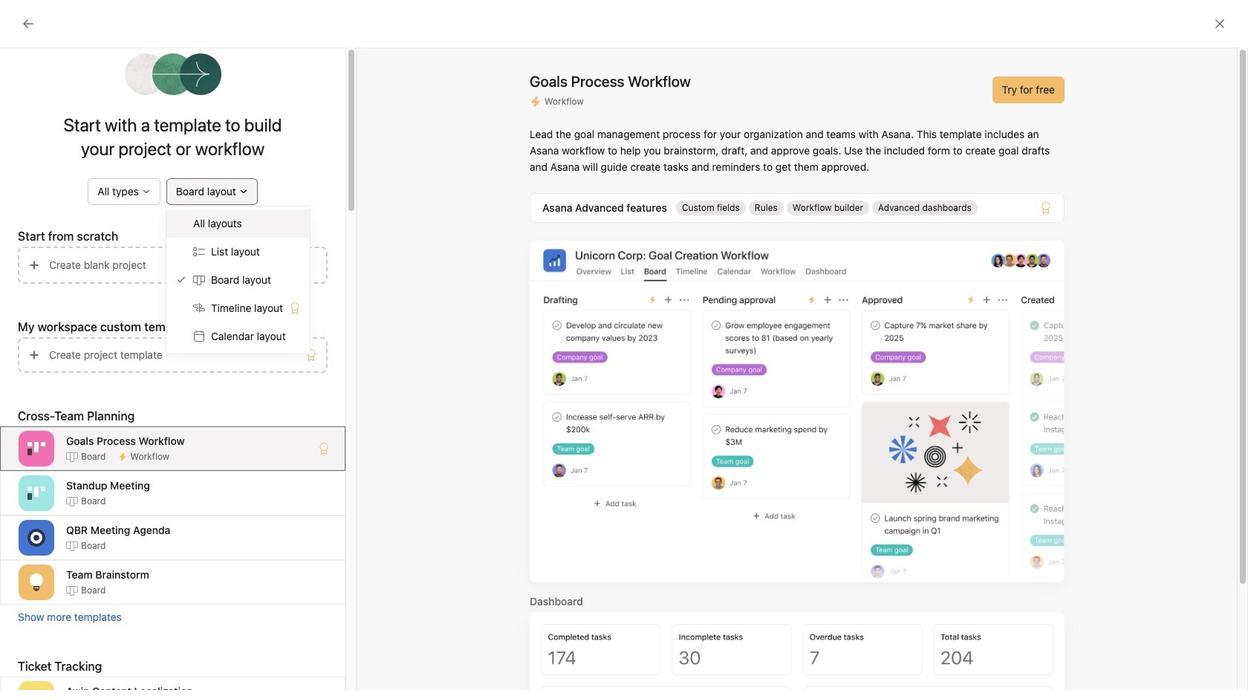 Task type: describe. For each thing, give the bounding box(es) containing it.
2 mark complete image from the top
[[278, 424, 295, 441]]

goals process workflow image
[[27, 440, 45, 458]]

projects element
[[0, 314, 178, 415]]

standup meeting image
[[27, 484, 45, 502]]

Mark complete checkbox
[[278, 317, 295, 334]]

teams element
[[0, 415, 178, 468]]

global element
[[0, 36, 178, 126]]

insights element
[[0, 135, 178, 236]]

qbr meeting agenda image
[[27, 529, 45, 547]]

1 mark complete image from the top
[[278, 317, 295, 334]]

1 mark complete image from the top
[[278, 370, 295, 388]]

line_and_symbols image
[[949, 324, 967, 342]]

board image
[[747, 324, 765, 342]]

team brainstorm image
[[27, 574, 45, 591]]



Task type: locate. For each thing, give the bounding box(es) containing it.
radio item
[[166, 210, 310, 238]]

1 vertical spatial mark complete image
[[278, 424, 295, 441]]

list item
[[732, 257, 934, 302], [263, 312, 702, 339], [263, 339, 702, 366], [263, 366, 702, 392], [263, 392, 702, 419], [263, 419, 702, 446]]

1 mark complete checkbox from the top
[[278, 343, 295, 361]]

hide sidebar image
[[19, 12, 31, 24]]

add profile photo image
[[280, 221, 316, 257]]

2 mark complete checkbox from the top
[[278, 370, 295, 388]]

1 vertical spatial mark complete checkbox
[[278, 370, 295, 388]]

3 mark complete checkbox from the top
[[278, 424, 295, 441]]

1 vertical spatial mark complete image
[[278, 343, 295, 361]]

0 vertical spatial mark complete image
[[278, 370, 295, 388]]

Mark complete checkbox
[[278, 343, 295, 361], [278, 370, 295, 388], [278, 424, 295, 441]]

2 mark complete image from the top
[[278, 343, 295, 361]]

board image
[[747, 378, 765, 396]]

2 vertical spatial mark complete checkbox
[[278, 424, 295, 441]]

0 vertical spatial mark complete image
[[278, 317, 295, 334]]

0 vertical spatial mark complete checkbox
[[278, 343, 295, 361]]

starred element
[[0, 236, 178, 314]]

go back image
[[22, 18, 34, 30]]

close image
[[1214, 18, 1226, 30]]

mark complete image
[[278, 370, 295, 388], [278, 424, 295, 441]]

rocket image
[[949, 271, 967, 289]]

mark complete image
[[278, 317, 295, 334], [278, 343, 295, 361]]



Task type: vqa. For each thing, say whether or not it's contained in the screenshot.
3rd Mark complete checkbox from the bottom
yes



